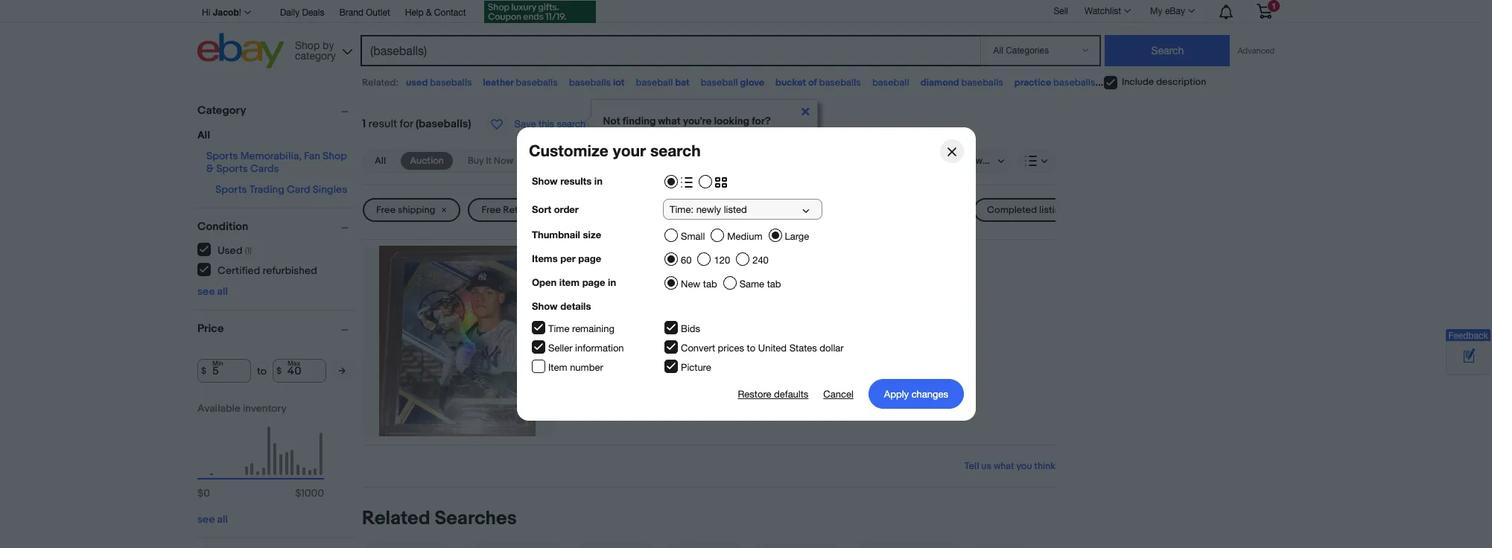 Task type: describe. For each thing, give the bounding box(es) containing it.
united
[[758, 343, 786, 354]]

include description
[[1122, 76, 1206, 88]]

feed.
[[706, 140, 733, 153]]

1 vertical spatial refurbished
[[263, 264, 317, 277]]

rawlings
[[1107, 77, 1143, 89]]

page for per
[[578, 253, 601, 264]]

3 baseball from the left
[[872, 77, 910, 89]]

restore defaults button
[[738, 379, 808, 409]]

sell for sell one like this
[[565, 403, 584, 417]]

bucket
[[776, 77, 806, 89]]

and
[[774, 127, 791, 140]]

free down seller information
[[565, 356, 587, 370]]

this inside button
[[539, 118, 554, 130]]

memorabilia,
[[240, 150, 302, 162]]

sold
[[565, 246, 584, 258]]

sell for sell
[[1054, 6, 1068, 16]]

free left returns
[[482, 204, 501, 216]]

see all for price
[[197, 513, 228, 526]]

Maximum value $40 text field
[[273, 359, 326, 383]]

states
[[789, 343, 817, 354]]

prices
[[718, 343, 744, 354]]

get
[[694, 127, 710, 140]]

tell us what you think link
[[965, 461, 1056, 473]]

judge
[[836, 258, 873, 273]]

my
[[1150, 6, 1163, 16]]

0 horizontal spatial all
[[197, 129, 210, 142]]

watchlist link
[[1077, 2, 1138, 20]]

related:
[[362, 77, 399, 89]]

available inventory
[[197, 402, 287, 415]]

advanced link
[[1230, 36, 1282, 66]]

used baseballs
[[406, 77, 472, 89]]

save this search button
[[480, 112, 590, 137]]

inventory
[[243, 402, 287, 415]]

tab for new tab
[[703, 279, 717, 290]]

search for customize your search
[[650, 142, 700, 160]]

outlet
[[366, 7, 390, 18]]

number
[[570, 362, 603, 373]]

one
[[586, 403, 605, 417]]

for?
[[752, 115, 771, 127]]

0 horizontal spatial (baseballs)
[[416, 117, 471, 131]]

4 baseballs from the left
[[819, 77, 861, 89]]

to inside not finding what you're looking for? save (baseballs) to get e-mail alerts and updates on your ebay feed.
[[682, 127, 691, 140]]

item
[[548, 362, 567, 373]]

baseballs for diamond baseballs
[[961, 77, 1003, 89]]

deals
[[302, 7, 324, 18]]

baseballs for practice baseballs
[[1054, 77, 1096, 89]]

description
[[1156, 76, 1206, 88]]

baseball for glove
[[701, 77, 738, 89]]

tooltip containing not finding what you're looking for?
[[590, 99, 818, 168]]

seller information
[[548, 343, 624, 354]]

bat
[[675, 77, 690, 89]]

category button
[[197, 104, 355, 118]]

aaron
[[799, 258, 833, 273]]

picture
[[681, 362, 711, 373]]

see all button for condition
[[197, 285, 228, 298]]

on
[[644, 140, 656, 153]]

like
[[608, 403, 626, 417]]

free shipping link
[[363, 198, 461, 222]]

buy
[[468, 155, 484, 167]]

customize your search
[[529, 142, 700, 160]]

(baseballs) inside not finding what you're looking for? save (baseballs) to get e-mail alerts and updates on your ebay feed.
[[628, 127, 680, 140]]

ebay inside 'my ebay' link
[[1165, 6, 1185, 16]]

#43
[[772, 258, 796, 273]]

1 horizontal spatial certified refurbished
[[768, 204, 860, 216]]

remaining
[[572, 323, 614, 335]]

& inside sports memorabilia, fan shop & sports cards
[[206, 162, 214, 175]]

my ebay link
[[1142, 2, 1202, 20]]

used for used
[[699, 204, 722, 216]]

size
[[583, 229, 601, 241]]

buy it now link
[[459, 152, 522, 170]]

cancel
[[823, 389, 853, 400]]

3 baseballs from the left
[[569, 77, 611, 89]]

apply
[[884, 389, 909, 400]]

1 for 1 bid free shipping free returns authenticity guarantee
[[565, 325, 568, 339]]

finding
[[623, 115, 656, 127]]

shipping inside 1 bid free shipping free returns authenticity guarantee
[[590, 341, 634, 355]]

not finding what you're looking for? save (baseballs) to get e-mail alerts and updates on your ebay feed.
[[603, 115, 791, 153]]

searches
[[435, 508, 517, 531]]

1 vertical spatial this
[[628, 403, 647, 417]]

tab for same tab
[[767, 279, 781, 290]]

gold
[[632, 258, 661, 273]]

items
[[532, 253, 557, 264]]

to inside customize your search dialog
[[747, 343, 755, 354]]

1 vertical spatial in
[[608, 276, 616, 288]]

fan
[[304, 150, 320, 162]]

information
[[575, 343, 624, 354]]

price
[[197, 322, 224, 336]]

medium
[[727, 231, 762, 242]]

condition
[[197, 220, 248, 234]]

card
[[287, 183, 310, 196]]

show results in
[[532, 175, 602, 187]]

0
[[204, 487, 210, 500]]

thumbnail
[[532, 229, 580, 241]]

1 horizontal spatial certified
[[768, 204, 808, 216]]

rawlings baseballs
[[1107, 77, 1187, 89]]

buy it now
[[468, 155, 513, 167]]

category
[[197, 104, 246, 118]]

sports memorabilia, fan shop & sports cards
[[206, 150, 347, 175]]

1 vertical spatial certified refurbished
[[218, 264, 317, 277]]

all for condition
[[217, 285, 228, 298]]

sell link
[[1047, 6, 1075, 16]]

$ 0
[[197, 487, 210, 500]]

1 vertical spatial certified refurbished link
[[197, 263, 318, 277]]

it
[[486, 155, 492, 167]]

topps
[[594, 258, 630, 273]]

contact
[[434, 7, 466, 18]]

Authenticity Guarantee text field
[[565, 371, 698, 387]]

guarantee
[[644, 372, 698, 386]]

leather baseballs
[[483, 77, 558, 89]]

daily deals
[[280, 7, 324, 18]]

free down all link
[[376, 204, 396, 216]]

25,
[[605, 246, 618, 258]]

0 horizontal spatial shipping
[[398, 204, 435, 216]]

items per page
[[532, 253, 601, 264]]

diamond baseballs
[[921, 77, 1003, 89]]

related
[[362, 508, 430, 531]]

graph of available inventory between $5.0 and $40.0 image
[[197, 402, 324, 507]]

apply changes button
[[868, 379, 964, 409]]

brand outlet link
[[339, 5, 390, 22]]

120
[[714, 255, 730, 266]]



Task type: vqa. For each thing, say whether or not it's contained in the screenshot.
off inside the New $12.60 $14.00 10% Off Free Shipping Seller With A 100% Positive Feedback
no



Task type: locate. For each thing, give the bounding box(es) containing it.
(baseballs)
[[416, 117, 471, 131], [628, 127, 680, 140]]

sports for sports trading card singles
[[215, 183, 247, 196]]

Auction selected text field
[[410, 154, 444, 168]]

1 vertical spatial all
[[375, 155, 386, 167]]

2 see from the top
[[197, 513, 215, 526]]

baseballs for leather baseballs
[[516, 77, 558, 89]]

ebay right my
[[1165, 6, 1185, 16]]

1 vertical spatial see all
[[197, 513, 228, 526]]

banner containing sell
[[197, 0, 1284, 72]]

1 horizontal spatial certified refurbished link
[[755, 198, 886, 222]]

used up small
[[699, 204, 722, 216]]

0 horizontal spatial this
[[539, 118, 554, 130]]

sell
[[1054, 6, 1068, 16], [565, 403, 584, 417]]

tell
[[965, 461, 979, 473]]

& left cards
[[206, 162, 214, 175]]

used (1)
[[218, 244, 252, 257]]

2 see all from the top
[[197, 513, 228, 526]]

baseball left glove
[[701, 77, 738, 89]]

1 see all button from the top
[[197, 285, 228, 298]]

1 left bid
[[565, 325, 568, 339]]

auction link
[[401, 152, 453, 170]]

2021 topps gold label class 2 blue #43 aaron judge /99 heading
[[565, 258, 897, 273]]

0 horizontal spatial in
[[594, 175, 602, 187]]

completed
[[987, 204, 1037, 216]]

used inside used link
[[699, 204, 722, 216]]

sports for sports memorabilia, fan shop & sports cards
[[206, 150, 238, 162]]

daily
[[280, 7, 300, 18]]

large
[[785, 231, 809, 242]]

owned
[[586, 276, 623, 291]]

0 horizontal spatial certified
[[218, 264, 260, 277]]

all
[[217, 285, 228, 298], [217, 513, 228, 526]]

customize your search dialog
[[0, 0, 1492, 548]]

0 vertical spatial certified refurbished link
[[755, 198, 886, 222]]

save up customize your search
[[603, 127, 626, 140]]

0 horizontal spatial ebay
[[681, 140, 704, 153]]

$14.99
[[565, 303, 622, 326]]

refurbished down condition 'dropdown button'
[[263, 264, 317, 277]]

label
[[664, 258, 696, 273]]

baseballs left lot
[[569, 77, 611, 89]]

1 vertical spatial what
[[994, 461, 1014, 473]]

baseballs right of
[[819, 77, 861, 89]]

see all up price
[[197, 285, 228, 298]]

1 left result
[[362, 117, 366, 131]]

ebay inside not finding what you're looking for? save (baseballs) to get e-mail alerts and updates on your ebay feed.
[[681, 140, 704, 153]]

1 vertical spatial &
[[206, 162, 214, 175]]

(baseballs) up customize your search
[[628, 127, 680, 140]]

2 baseball from the left
[[701, 77, 738, 89]]

used left (1)
[[218, 244, 242, 257]]

refurbished
[[810, 204, 860, 216], [263, 264, 317, 277]]

certified down used (1)
[[218, 264, 260, 277]]

baseballs right used
[[430, 77, 472, 89]]

same
[[739, 279, 764, 290]]

1 horizontal spatial sell
[[1054, 6, 1068, 16]]

certified refurbished up "large"
[[768, 204, 860, 216]]

1 horizontal spatial shipping
[[590, 341, 634, 355]]

1 horizontal spatial in
[[608, 276, 616, 288]]

ebay
[[1165, 6, 1185, 16], [681, 140, 704, 153]]

1 vertical spatial to
[[747, 343, 755, 354]]

free shipping
[[376, 204, 435, 216]]

dollar
[[819, 343, 843, 354]]

1 vertical spatial all
[[217, 513, 228, 526]]

0 vertical spatial see all button
[[197, 285, 228, 298]]

price button
[[197, 322, 355, 336]]

all link
[[366, 152, 395, 170]]

shipping down auction link
[[398, 204, 435, 216]]

new
[[681, 279, 700, 290]]

$
[[201, 365, 207, 377], [276, 365, 282, 377], [197, 487, 204, 500], [295, 487, 301, 500]]

used for used (1)
[[218, 244, 242, 257]]

0 vertical spatial 1
[[362, 117, 366, 131]]

None submit
[[1105, 35, 1230, 66]]

1
[[362, 117, 366, 131], [565, 325, 568, 339]]

used
[[406, 77, 428, 89]]

sports trading card singles link
[[215, 183, 347, 196]]

0 vertical spatial see
[[197, 285, 215, 298]]

us
[[981, 461, 992, 473]]

page for item
[[582, 276, 605, 288]]

see for condition
[[197, 285, 215, 298]]

you're
[[683, 115, 712, 127]]

2021 topps gold label class 2 blue #43 aaron judge /99 image
[[379, 246, 536, 437]]

2023
[[621, 246, 643, 258]]

to right minimum value $5 "text box"
[[257, 365, 267, 377]]

certified refurbished down (1)
[[218, 264, 317, 277]]

shop
[[323, 150, 347, 162]]

0 vertical spatial page
[[578, 253, 601, 264]]

what
[[658, 115, 681, 127], [994, 461, 1014, 473]]

0 vertical spatial to
[[682, 127, 691, 140]]

0 vertical spatial see all
[[197, 285, 228, 298]]

1 horizontal spatial all
[[375, 155, 386, 167]]

0 horizontal spatial baseball
[[636, 77, 673, 89]]

result
[[368, 117, 397, 131]]

see for price
[[197, 513, 215, 526]]

0 horizontal spatial certified refurbished
[[218, 264, 317, 277]]

1 vertical spatial 1
[[565, 325, 568, 339]]

see up price
[[197, 285, 215, 298]]

search inside dialog
[[650, 142, 700, 160]]

leather
[[483, 77, 514, 89]]

save inside not finding what you're looking for? save (baseballs) to get e-mail alerts and updates on your ebay feed.
[[603, 127, 626, 140]]

bucket of baseballs
[[776, 77, 861, 89]]

what right us
[[994, 461, 1014, 473]]

see down 0
[[197, 513, 215, 526]]

1 horizontal spatial save
[[603, 127, 626, 140]]

details
[[560, 300, 591, 312]]

certified refurbished link up "large"
[[755, 198, 886, 222]]

this
[[539, 118, 554, 130], [628, 403, 647, 417]]

Minimum value $5 text field
[[197, 359, 251, 383]]

open item page in
[[532, 276, 616, 288]]

& right "help"
[[426, 7, 432, 18]]

1 horizontal spatial search
[[650, 142, 700, 160]]

baseballs right practice
[[1054, 77, 1096, 89]]

restore
[[738, 389, 771, 400]]

in down topps in the left of the page
[[608, 276, 616, 288]]

1 show from the top
[[532, 175, 557, 187]]

1 horizontal spatial tab
[[767, 279, 781, 290]]

tab right new
[[703, 279, 717, 290]]

shipping up 'returns'
[[590, 341, 634, 355]]

e-
[[712, 127, 722, 140]]

1 vertical spatial show
[[532, 300, 557, 312]]

& inside account navigation
[[426, 7, 432, 18]]

all
[[197, 129, 210, 142], [375, 155, 386, 167]]

search inside button
[[557, 118, 586, 130]]

2
[[734, 258, 741, 273]]

free returns link
[[468, 198, 562, 222]]

alerts
[[744, 127, 771, 140]]

baseballs for rawlings baseballs
[[1145, 77, 1187, 89]]

baseball left bat
[[636, 77, 673, 89]]

looking
[[714, 115, 750, 127]]

0 vertical spatial &
[[426, 7, 432, 18]]

trading
[[249, 183, 284, 196]]

see all for condition
[[197, 285, 228, 298]]

sort order
[[532, 203, 578, 215]]

your inside dialog
[[613, 142, 646, 160]]

1 result for (baseballs)
[[362, 117, 471, 131]]

sports memorabilia, fan shop & sports cards link
[[206, 150, 347, 175]]

baseballs right leather
[[516, 77, 558, 89]]

1 horizontal spatial your
[[659, 140, 679, 153]]

changes
[[911, 389, 948, 400]]

1 see all from the top
[[197, 285, 228, 298]]

1 horizontal spatial used
[[699, 204, 722, 216]]

show up the sort
[[532, 175, 557, 187]]

seller
[[548, 343, 572, 354]]

search up customize
[[557, 118, 586, 130]]

page right per
[[578, 253, 601, 264]]

2 show from the top
[[532, 300, 557, 312]]

0 vertical spatial used
[[699, 204, 722, 216]]

bid
[[571, 325, 587, 339]]

0 horizontal spatial &
[[206, 162, 214, 175]]

0 horizontal spatial used
[[218, 244, 242, 257]]

account navigation
[[197, 0, 1284, 25]]

0 vertical spatial show
[[532, 175, 557, 187]]

restore defaults
[[738, 389, 808, 400]]

lot
[[613, 77, 625, 89]]

1 horizontal spatial what
[[994, 461, 1014, 473]]

all for price
[[217, 513, 228, 526]]

1 vertical spatial search
[[650, 142, 700, 160]]

1 horizontal spatial to
[[682, 127, 691, 140]]

1 vertical spatial page
[[582, 276, 605, 288]]

certified refurbished link down (1)
[[197, 263, 318, 277]]

what for you
[[994, 461, 1014, 473]]

1 vertical spatial ebay
[[681, 140, 704, 153]]

2 baseballs from the left
[[516, 77, 558, 89]]

2 all from the top
[[217, 513, 228, 526]]

sell left the one
[[565, 403, 584, 417]]

see all button down 0
[[197, 513, 228, 526]]

same tab
[[739, 279, 781, 290]]

0 vertical spatial certified
[[768, 204, 808, 216]]

1 baseballs from the left
[[430, 77, 472, 89]]

0 horizontal spatial certified refurbished link
[[197, 263, 318, 277]]

0 horizontal spatial save
[[515, 118, 536, 130]]

1 inside 1 bid free shipping free returns authenticity guarantee
[[565, 325, 568, 339]]

what for you're
[[658, 115, 681, 127]]

search down get
[[650, 142, 700, 160]]

ebay down you're
[[681, 140, 704, 153]]

tab down #43
[[767, 279, 781, 290]]

0 horizontal spatial refurbished
[[263, 264, 317, 277]]

1 vertical spatial shipping
[[590, 341, 634, 355]]

in right results
[[594, 175, 602, 187]]

0 vertical spatial refurbished
[[810, 204, 860, 216]]

auction
[[410, 155, 444, 167]]

0 vertical spatial sell
[[1054, 6, 1068, 16]]

0 vertical spatial this
[[539, 118, 554, 130]]

help
[[405, 7, 424, 18]]

item number
[[548, 362, 603, 373]]

think
[[1034, 461, 1056, 473]]

your
[[659, 140, 679, 153], [613, 142, 646, 160]]

see all button
[[197, 285, 228, 298], [197, 513, 228, 526]]

0 vertical spatial ebay
[[1165, 6, 1185, 16]]

cards
[[250, 162, 279, 175]]

1 horizontal spatial this
[[628, 403, 647, 417]]

what left you're
[[658, 115, 681, 127]]

to left get
[[682, 127, 691, 140]]

your shopping cart contains 1 item image
[[1256, 4, 1273, 19]]

1 horizontal spatial baseball
[[701, 77, 738, 89]]

see all button up price
[[197, 285, 228, 298]]

new tab
[[681, 279, 717, 290]]

item
[[559, 276, 579, 288]]

2 horizontal spatial baseball
[[872, 77, 910, 89]]

1 baseball from the left
[[636, 77, 673, 89]]

get the coupon image
[[484, 1, 596, 23]]

0 vertical spatial all
[[217, 285, 228, 298]]

free down bid
[[565, 341, 587, 355]]

sports
[[206, 150, 238, 162], [216, 162, 248, 175], [215, 183, 247, 196]]

baseball for bat
[[636, 77, 673, 89]]

1 vertical spatial see
[[197, 513, 215, 526]]

baseball bat
[[636, 77, 690, 89]]

to
[[682, 127, 691, 140], [747, 343, 755, 354], [257, 365, 267, 377]]

save down the leather baseballs
[[515, 118, 536, 130]]

baseball left the diamond
[[872, 77, 910, 89]]

baseballs for used baseballs
[[430, 77, 472, 89]]

0 vertical spatial shipping
[[398, 204, 435, 216]]

show for show results in
[[532, 175, 557, 187]]

convert prices to united states dollar
[[681, 343, 843, 354]]

search for save this search
[[557, 118, 586, 130]]

1 horizontal spatial ebay
[[1165, 6, 1185, 16]]

0 vertical spatial what
[[658, 115, 681, 127]]

1 horizontal spatial &
[[426, 7, 432, 18]]

0 vertical spatial all
[[197, 129, 210, 142]]

practice
[[1015, 77, 1051, 89]]

see all button for price
[[197, 513, 228, 526]]

singles
[[313, 183, 347, 196]]

see all down 0
[[197, 513, 228, 526]]

all down category
[[197, 129, 210, 142]]

0 horizontal spatial your
[[613, 142, 646, 160]]

defaults
[[774, 389, 808, 400]]

small
[[681, 231, 705, 242]]

1 for 1 result for (baseballs)
[[362, 117, 366, 131]]

2 vertical spatial to
[[257, 365, 267, 377]]

page down 2021
[[582, 276, 605, 288]]

0 horizontal spatial to
[[257, 365, 267, 377]]

2021
[[565, 258, 591, 273]]

1 tab from the left
[[703, 279, 717, 290]]

0 horizontal spatial search
[[557, 118, 586, 130]]

all down result
[[375, 155, 386, 167]]

1 all from the top
[[217, 285, 228, 298]]

baseballs right the diamond
[[961, 77, 1003, 89]]

this right like
[[628, 403, 647, 417]]

0 vertical spatial in
[[594, 175, 602, 187]]

(baseballs) right the for
[[416, 117, 471, 131]]

tooltip
[[590, 99, 818, 168]]

used
[[699, 204, 722, 216], [218, 244, 242, 257]]

2 see all button from the top
[[197, 513, 228, 526]]

refurbished up aaron
[[810, 204, 860, 216]]

what inside not finding what you're looking for? save (baseballs) to get e-mail alerts and updates on your ebay feed.
[[658, 115, 681, 127]]

5 baseballs from the left
[[961, 77, 1003, 89]]

1 bid free shipping free returns authenticity guarantee
[[565, 325, 698, 386]]

1 see from the top
[[197, 285, 215, 298]]

0 horizontal spatial sell
[[565, 403, 584, 417]]

mail
[[722, 127, 742, 140]]

your inside not finding what you're looking for? save (baseballs) to get e-mail alerts and updates on your ebay feed.
[[659, 140, 679, 153]]

watchlist
[[1085, 6, 1121, 16]]

6 baseballs from the left
[[1054, 77, 1096, 89]]

1 vertical spatial sell
[[565, 403, 584, 417]]

0 vertical spatial certified refurbished
[[768, 204, 860, 216]]

results
[[560, 175, 591, 187]]

free returns
[[482, 204, 537, 216]]

0 horizontal spatial 1
[[362, 117, 366, 131]]

1 horizontal spatial 1
[[565, 325, 568, 339]]

1 vertical spatial see all button
[[197, 513, 228, 526]]

1000
[[301, 487, 324, 500]]

baseballs right rawlings
[[1145, 77, 1187, 89]]

2 horizontal spatial to
[[747, 343, 755, 354]]

include
[[1122, 76, 1154, 88]]

1 vertical spatial certified
[[218, 264, 260, 277]]

7 baseballs from the left
[[1145, 77, 1187, 89]]

your down finding
[[613, 142, 646, 160]]

banner
[[197, 0, 1284, 72]]

show down open in the bottom left of the page
[[532, 300, 557, 312]]

sell left watchlist
[[1054, 6, 1068, 16]]

2 tab from the left
[[767, 279, 781, 290]]

show for show details
[[532, 300, 557, 312]]

0 horizontal spatial what
[[658, 115, 681, 127]]

to right prices
[[747, 343, 755, 354]]

1 vertical spatial used
[[218, 244, 242, 257]]

practice baseballs
[[1015, 77, 1096, 89]]

0 vertical spatial search
[[557, 118, 586, 130]]

completed listings link
[[974, 198, 1096, 222]]

0 horizontal spatial tab
[[703, 279, 717, 290]]

help & contact
[[405, 7, 466, 18]]

your right on
[[659, 140, 679, 153]]

certified up "large"
[[768, 204, 808, 216]]

1 horizontal spatial refurbished
[[810, 204, 860, 216]]

blue
[[744, 258, 769, 273]]

1 horizontal spatial (baseballs)
[[628, 127, 680, 140]]

pre-
[[565, 276, 586, 291]]

save inside save this search button
[[515, 118, 536, 130]]

sell inside account navigation
[[1054, 6, 1068, 16]]

class
[[699, 258, 731, 273]]

this up customize
[[539, 118, 554, 130]]



